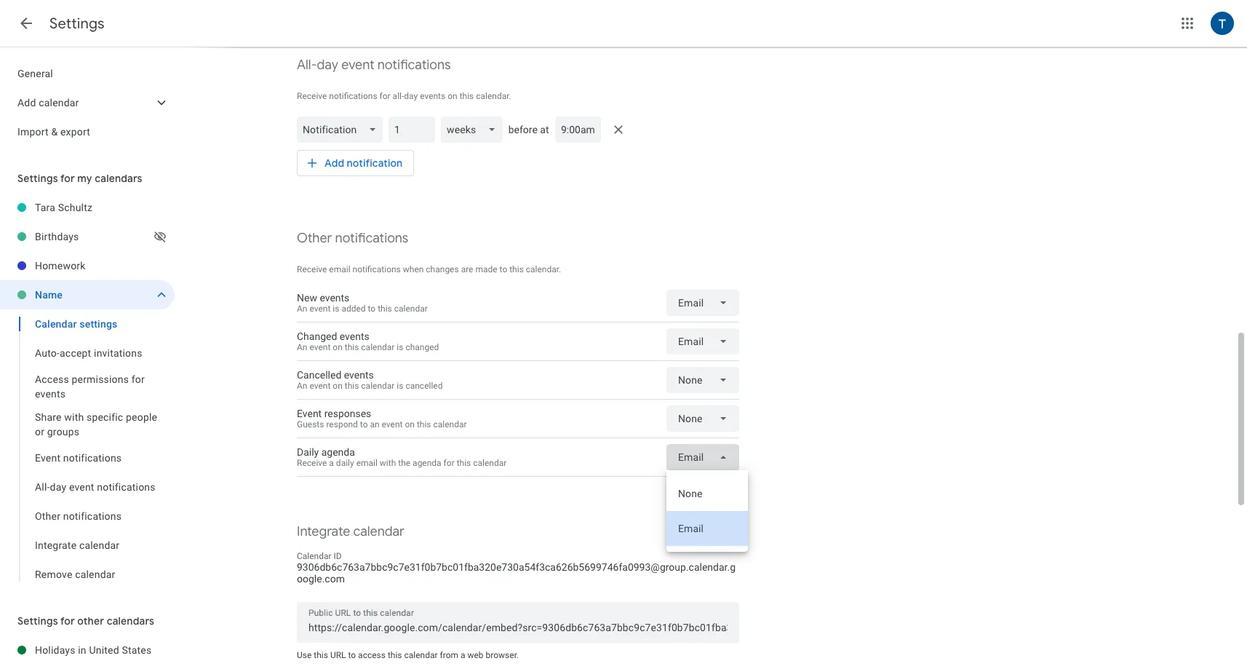 Task type: describe. For each thing, give the bounding box(es) containing it.
from
[[440, 650, 459, 660]]

cancelled events an event on this calendar is cancelled
[[297, 369, 443, 391]]

all-
[[393, 91, 404, 101]]

receive email notifications when changes are made to this calendar.
[[297, 264, 561, 274]]

add notification
[[325, 157, 403, 170]]

invitations
[[94, 347, 142, 359]]

tara schultz
[[35, 202, 93, 213]]

this inside the changed events an event on this calendar is changed
[[345, 342, 359, 352]]

new events an event is added to this calendar
[[297, 292, 428, 314]]

event inside cancelled events an event on this calendar is cancelled
[[310, 381, 331, 391]]

remove
[[35, 569, 72, 580]]

receive notifications for all-day events on this calendar.
[[297, 91, 512, 101]]

calendars for settings for my calendars
[[95, 172, 142, 185]]

is for changed events
[[397, 342, 404, 352]]

settings for my calendars
[[17, 172, 142, 185]]

settings for other calendars
[[17, 614, 154, 628]]

this right made in the top left of the page
[[510, 264, 524, 274]]

share with specific people or groups
[[35, 411, 157, 438]]

web
[[468, 650, 484, 660]]

0 vertical spatial calendar.
[[476, 91, 512, 101]]

daily
[[297, 446, 319, 458]]

url
[[330, 650, 346, 660]]

notification
[[347, 157, 403, 170]]

cancelled
[[406, 381, 443, 391]]

permissions
[[72, 373, 129, 385]]

my
[[77, 172, 92, 185]]

daily agenda receive a daily email with the agenda for this calendar
[[297, 446, 507, 468]]

2 option from the top
[[667, 511, 748, 546]]

for inside 'daily agenda receive a daily email with the agenda for this calendar'
[[444, 458, 455, 468]]

other
[[77, 614, 104, 628]]

holidays in united states
[[35, 644, 152, 656]]

add for add notification
[[325, 157, 344, 170]]

specific
[[87, 411, 123, 423]]

day inside "settings for my calendars" tree
[[50, 481, 66, 493]]

use
[[297, 650, 312, 660]]

or
[[35, 426, 44, 438]]

this up 1 week before at 9am element
[[460, 91, 474, 101]]

changes
[[426, 264, 459, 274]]

1 vertical spatial calendar.
[[526, 264, 561, 274]]

for left other
[[60, 614, 75, 628]]

events for cancelled events
[[344, 369, 374, 381]]

export
[[60, 126, 90, 138]]

an for cancelled events
[[297, 381, 308, 391]]

1 horizontal spatial agenda
[[413, 458, 442, 468]]

birthdays
[[35, 231, 79, 242]]

accept
[[60, 347, 91, 359]]

other notifications inside "settings for my calendars" tree
[[35, 510, 122, 522]]

tara
[[35, 202, 55, 213]]

event up receive notifications for all-day events on this calendar.
[[342, 57, 375, 74]]

an for changed events
[[297, 342, 308, 352]]

to inside event responses guests respond to an event on this calendar
[[360, 419, 368, 430]]

access permissions for events
[[35, 373, 145, 400]]

holidays in united states tree item
[[0, 636, 175, 665]]

event inside new events an event is added to this calendar
[[310, 304, 331, 314]]

1 horizontal spatial integrate calendar
[[297, 523, 405, 540]]

1 horizontal spatial day
[[317, 57, 339, 74]]

calendar id 9306db6c763a7bbc9c7e31f0b7bc01fba320e730a54f3ca626b5699746fa0993@group.calendar.g oogle.com
[[297, 551, 736, 585]]

integrate inside group
[[35, 539, 77, 551]]

id
[[334, 551, 342, 561]]

auto-accept invitations
[[35, 347, 142, 359]]

with inside 'daily agenda receive a daily email with the agenda for this calendar'
[[380, 458, 396, 468]]

this inside new events an event is added to this calendar
[[378, 304, 392, 314]]

2 horizontal spatial day
[[404, 91, 418, 101]]

add calendar
[[17, 97, 79, 108]]

receive for all-
[[297, 91, 327, 101]]

added
[[342, 304, 366, 314]]

group containing calendar settings
[[0, 309, 175, 589]]

go back image
[[17, 15, 35, 32]]

when
[[403, 264, 424, 274]]

before at
[[509, 124, 549, 135]]

settings
[[80, 318, 118, 330]]

events inside access permissions for events
[[35, 388, 66, 400]]

0 horizontal spatial agenda
[[322, 446, 355, 458]]

are
[[461, 264, 474, 274]]

calendar inside new events an event is added to this calendar
[[394, 304, 428, 314]]

9306db6c763a7bbc9c7e31f0b7bc01fba320e730a54f3ca626b5699746fa0993@group.calendar.g
[[297, 561, 736, 573]]

homework link
[[35, 251, 175, 280]]

1 option from the top
[[667, 476, 748, 511]]

settings for settings
[[50, 15, 105, 33]]

access
[[358, 650, 386, 660]]

changed
[[406, 342, 439, 352]]

cancelled
[[297, 369, 342, 381]]

all- inside group
[[35, 481, 50, 493]]

general
[[17, 68, 53, 79]]

calendar inside the changed events an event on this calendar is changed
[[361, 342, 395, 352]]

on right all-
[[448, 91, 458, 101]]

calendar settings
[[35, 318, 118, 330]]

is inside new events an event is added to this calendar
[[333, 304, 340, 314]]

on inside cancelled events an event on this calendar is cancelled
[[333, 381, 343, 391]]

for left "my"
[[60, 172, 75, 185]]

all-day event notifications inside "settings for my calendars" tree
[[35, 481, 156, 493]]

share
[[35, 411, 62, 423]]

this inside event responses guests respond to an event on this calendar
[[417, 419, 431, 430]]

calendar inside cancelled events an event on this calendar is cancelled
[[361, 381, 395, 391]]

receive a daily email with the agenda for this calendar list box
[[667, 470, 748, 552]]



Task type: vqa. For each thing, say whether or not it's contained in the screenshot.
specific
yes



Task type: locate. For each thing, give the bounding box(es) containing it.
&
[[51, 126, 58, 138]]

1 vertical spatial settings
[[17, 172, 58, 185]]

calendars for settings for other calendars
[[107, 614, 154, 628]]

1 horizontal spatial event
[[297, 408, 322, 419]]

a
[[329, 458, 334, 468], [461, 650, 466, 660]]

2 vertical spatial day
[[50, 481, 66, 493]]

states
[[122, 644, 152, 656]]

is for cancelled events
[[397, 381, 404, 391]]

0 vertical spatial add
[[17, 97, 36, 108]]

on up 'daily agenda receive a daily email with the agenda for this calendar'
[[405, 419, 415, 430]]

0 vertical spatial with
[[64, 411, 84, 423]]

tree
[[0, 59, 175, 146]]

is left cancelled
[[397, 381, 404, 391]]

an up changed
[[297, 304, 308, 314]]

changed
[[297, 331, 337, 342]]

daily
[[336, 458, 354, 468]]

1 horizontal spatial calendar
[[297, 551, 332, 561]]

event inside event responses guests respond to an event on this calendar
[[297, 408, 322, 419]]

this right use at the bottom of page
[[314, 650, 328, 660]]

for left all-
[[380, 91, 391, 101]]

respond
[[326, 419, 358, 430]]

events down access
[[35, 388, 66, 400]]

event
[[342, 57, 375, 74], [310, 304, 331, 314], [310, 342, 331, 352], [310, 381, 331, 391], [382, 419, 403, 430], [69, 481, 94, 493]]

0 horizontal spatial all-day event notifications
[[35, 481, 156, 493]]

calendar for calendar id 9306db6c763a7bbc9c7e31f0b7bc01fba320e730a54f3ca626b5699746fa0993@group.calendar.g oogle.com
[[297, 551, 332, 561]]

to
[[500, 264, 508, 274], [368, 304, 376, 314], [360, 419, 368, 430], [348, 650, 356, 660]]

event
[[297, 408, 322, 419], [35, 452, 61, 464]]

all-day event notifications down event notifications
[[35, 481, 156, 493]]

auto-
[[35, 347, 60, 359]]

an for new events
[[297, 304, 308, 314]]

oogle.com
[[297, 573, 345, 585]]

1 horizontal spatial a
[[461, 650, 466, 660]]

0 horizontal spatial other notifications
[[35, 510, 122, 522]]

0 horizontal spatial event
[[35, 452, 61, 464]]

is inside cancelled events an event on this calendar is cancelled
[[397, 381, 404, 391]]

import & export
[[17, 126, 90, 138]]

calendar down name
[[35, 318, 77, 330]]

add inside tree
[[17, 97, 36, 108]]

new
[[297, 292, 317, 304]]

name
[[35, 289, 63, 301]]

event up the responses
[[310, 381, 331, 391]]

integrate
[[297, 523, 350, 540], [35, 539, 77, 551]]

add
[[17, 97, 36, 108], [325, 157, 344, 170]]

is left changed
[[397, 342, 404, 352]]

a inside 'daily agenda receive a daily email with the agenda for this calendar'
[[329, 458, 334, 468]]

settings right go back icon
[[50, 15, 105, 33]]

event inside "settings for my calendars" tree
[[69, 481, 94, 493]]

this right added
[[378, 304, 392, 314]]

event for event responses guests respond to an event on this calendar
[[297, 408, 322, 419]]

calendar inside calendar id 9306db6c763a7bbc9c7e31f0b7bc01fba320e730a54f3ca626b5699746fa0993@group.calendar.g oogle.com
[[297, 551, 332, 561]]

1 vertical spatial other notifications
[[35, 510, 122, 522]]

day
[[317, 57, 339, 74], [404, 91, 418, 101], [50, 481, 66, 493]]

events right all-
[[420, 91, 446, 101]]

changed events an event on this calendar is changed
[[297, 331, 439, 352]]

add for add calendar
[[17, 97, 36, 108]]

a left web
[[461, 650, 466, 660]]

calendar. up 1 week before at 9am element
[[476, 91, 512, 101]]

with inside share with specific people or groups
[[64, 411, 84, 423]]

use this url to access this calendar from a web browser.
[[297, 650, 519, 660]]

made
[[476, 264, 498, 274]]

all-
[[297, 57, 317, 74], [35, 481, 50, 493]]

this right the
[[457, 458, 471, 468]]

event inside the changed events an event on this calendar is changed
[[310, 342, 331, 352]]

email
[[329, 264, 351, 274], [356, 458, 378, 468]]

event up cancelled
[[310, 342, 331, 352]]

1 vertical spatial receive
[[297, 264, 327, 274]]

group
[[0, 309, 175, 589]]

united
[[89, 644, 119, 656]]

1 week before at 9am element
[[297, 114, 740, 146]]

people
[[126, 411, 157, 423]]

is left added
[[333, 304, 340, 314]]

homework
[[35, 260, 86, 272]]

0 vertical spatial other
[[297, 230, 332, 247]]

1 vertical spatial add
[[325, 157, 344, 170]]

is
[[333, 304, 340, 314], [397, 342, 404, 352], [397, 381, 404, 391]]

calendar inside event responses guests respond to an event on this calendar
[[434, 419, 467, 430]]

for right the
[[444, 458, 455, 468]]

tara schultz tree item
[[0, 193, 175, 222]]

events down added
[[340, 331, 370, 342]]

birthdays link
[[35, 222, 151, 251]]

0 vertical spatial other notifications
[[297, 230, 409, 247]]

option
[[667, 476, 748, 511], [667, 511, 748, 546]]

guests
[[297, 419, 324, 430]]

1 horizontal spatial with
[[380, 458, 396, 468]]

integrate calendar inside group
[[35, 539, 120, 551]]

0 horizontal spatial with
[[64, 411, 84, 423]]

0 vertical spatial is
[[333, 304, 340, 314]]

1 horizontal spatial all-
[[297, 57, 317, 74]]

all-day event notifications
[[297, 57, 451, 74], [35, 481, 156, 493]]

0 vertical spatial all-day event notifications
[[297, 57, 451, 74]]

events down the changed events an event on this calendar is changed
[[344, 369, 374, 381]]

to inside new events an event is added to this calendar
[[368, 304, 376, 314]]

add inside button
[[325, 157, 344, 170]]

0 horizontal spatial all-
[[35, 481, 50, 493]]

groups
[[47, 426, 80, 438]]

this
[[460, 91, 474, 101], [510, 264, 524, 274], [378, 304, 392, 314], [345, 342, 359, 352], [345, 381, 359, 391], [417, 419, 431, 430], [457, 458, 471, 468], [314, 650, 328, 660], [388, 650, 402, 660]]

schultz
[[58, 202, 93, 213]]

0 vertical spatial settings
[[50, 15, 105, 33]]

1 vertical spatial calendars
[[107, 614, 154, 628]]

tree containing general
[[0, 59, 175, 146]]

0 horizontal spatial integrate
[[35, 539, 77, 551]]

1 vertical spatial email
[[356, 458, 378, 468]]

0 vertical spatial email
[[329, 264, 351, 274]]

integrate up id
[[297, 523, 350, 540]]

events right new
[[320, 292, 350, 304]]

1 horizontal spatial email
[[356, 458, 378, 468]]

calendar inside 'daily agenda receive a daily email with the agenda for this calendar'
[[473, 458, 507, 468]]

to right made in the top left of the page
[[500, 264, 508, 274]]

integrate calendar
[[297, 523, 405, 540], [35, 539, 120, 551]]

for down invitations
[[132, 373, 145, 385]]

0 vertical spatial an
[[297, 304, 308, 314]]

0 vertical spatial all-
[[297, 57, 317, 74]]

a left daily
[[329, 458, 334, 468]]

2 vertical spatial an
[[297, 381, 308, 391]]

1 vertical spatial is
[[397, 342, 404, 352]]

other notifications down event notifications
[[35, 510, 122, 522]]

1 horizontal spatial integrate
[[297, 523, 350, 540]]

0 vertical spatial receive
[[297, 91, 327, 101]]

other notifications up new events an event is added to this calendar
[[297, 230, 409, 247]]

to left an
[[360, 419, 368, 430]]

1 vertical spatial calendar
[[297, 551, 332, 561]]

responses
[[324, 408, 372, 419]]

name tree item
[[0, 280, 175, 309]]

2 vertical spatial receive
[[297, 458, 327, 468]]

event inside event responses guests respond to an event on this calendar
[[382, 419, 403, 430]]

other up remove
[[35, 510, 60, 522]]

0 vertical spatial day
[[317, 57, 339, 74]]

None text field
[[309, 617, 728, 638]]

name link
[[35, 280, 149, 309]]

agenda
[[322, 446, 355, 458], [413, 458, 442, 468]]

calendar left id
[[297, 551, 332, 561]]

email inside 'daily agenda receive a daily email with the agenda for this calendar'
[[356, 458, 378, 468]]

2 an from the top
[[297, 342, 308, 352]]

event responses guests respond to an event on this calendar
[[297, 408, 467, 430]]

Time of day text field
[[561, 122, 595, 137]]

1 vertical spatial all-day event notifications
[[35, 481, 156, 493]]

on inside the changed events an event on this calendar is changed
[[333, 342, 343, 352]]

calendar inside tree
[[39, 97, 79, 108]]

calendar inside tree
[[35, 318, 77, 330]]

an up cancelled
[[297, 342, 308, 352]]

0 horizontal spatial add
[[17, 97, 36, 108]]

0 vertical spatial event
[[297, 408, 322, 419]]

this right access
[[388, 650, 402, 660]]

3 receive from the top
[[297, 458, 327, 468]]

in
[[78, 644, 86, 656]]

an
[[370, 419, 380, 430]]

other inside "settings for my calendars" tree
[[35, 510, 60, 522]]

integrate calendar up the remove calendar
[[35, 539, 120, 551]]

settings for my calendars tree
[[0, 193, 175, 589]]

1 horizontal spatial calendar.
[[526, 264, 561, 274]]

this right changed
[[345, 342, 359, 352]]

1 vertical spatial an
[[297, 342, 308, 352]]

events inside the changed events an event on this calendar is changed
[[340, 331, 370, 342]]

1 vertical spatial with
[[380, 458, 396, 468]]

0 horizontal spatial day
[[50, 481, 66, 493]]

calendars
[[95, 172, 142, 185], [107, 614, 154, 628]]

settings
[[50, 15, 105, 33], [17, 172, 58, 185], [17, 614, 58, 628]]

the
[[398, 458, 411, 468]]

1 horizontal spatial other notifications
[[297, 230, 409, 247]]

for inside access permissions for events
[[132, 373, 145, 385]]

add left notification
[[325, 157, 344, 170]]

with up "groups"
[[64, 411, 84, 423]]

Weeks in advance for notification number field
[[395, 116, 430, 143]]

1 horizontal spatial other
[[297, 230, 332, 247]]

2 receive from the top
[[297, 264, 327, 274]]

access
[[35, 373, 69, 385]]

this up the responses
[[345, 381, 359, 391]]

calendar.
[[476, 91, 512, 101], [526, 264, 561, 274]]

on up the responses
[[333, 381, 343, 391]]

events inside cancelled events an event on this calendar is cancelled
[[344, 369, 374, 381]]

0 horizontal spatial other
[[35, 510, 60, 522]]

settings heading
[[50, 15, 105, 33]]

settings for settings for other calendars
[[17, 614, 58, 628]]

event for event notifications
[[35, 452, 61, 464]]

0 vertical spatial calendar
[[35, 318, 77, 330]]

calendar
[[35, 318, 77, 330], [297, 551, 332, 561]]

other up new
[[297, 230, 332, 247]]

None field
[[297, 116, 389, 143], [441, 116, 509, 143], [667, 290, 740, 316], [667, 328, 740, 355], [667, 367, 740, 393], [667, 405, 740, 432], [667, 444, 740, 470], [297, 116, 389, 143], [441, 116, 509, 143], [667, 290, 740, 316], [667, 328, 740, 355], [667, 367, 740, 393], [667, 405, 740, 432], [667, 444, 740, 470]]

event inside group
[[35, 452, 61, 464]]

this inside 'daily agenda receive a daily email with the agenda for this calendar'
[[457, 458, 471, 468]]

0 vertical spatial calendars
[[95, 172, 142, 185]]

1 vertical spatial other
[[35, 510, 60, 522]]

an inside the changed events an event on this calendar is changed
[[297, 342, 308, 352]]

2 vertical spatial is
[[397, 381, 404, 391]]

0 horizontal spatial integrate calendar
[[35, 539, 120, 551]]

events for new events
[[320, 292, 350, 304]]

1 an from the top
[[297, 304, 308, 314]]

receive for other
[[297, 264, 327, 274]]

event up changed
[[310, 304, 331, 314]]

homework tree item
[[0, 251, 175, 280]]

on
[[448, 91, 458, 101], [333, 342, 343, 352], [333, 381, 343, 391], [405, 419, 415, 430]]

email right daily
[[356, 458, 378, 468]]

integrate up remove
[[35, 539, 77, 551]]

receive
[[297, 91, 327, 101], [297, 264, 327, 274], [297, 458, 327, 468]]

settings for settings for my calendars
[[17, 172, 58, 185]]

agenda right the
[[413, 458, 442, 468]]

1 vertical spatial all-
[[35, 481, 50, 493]]

0 horizontal spatial calendar
[[35, 318, 77, 330]]

0 vertical spatial a
[[329, 458, 334, 468]]

browser.
[[486, 650, 519, 660]]

on inside event responses guests respond to an event on this calendar
[[405, 419, 415, 430]]

events inside new events an event is added to this calendar
[[320, 292, 350, 304]]

holidays in united states link
[[35, 636, 175, 665]]

to right added
[[368, 304, 376, 314]]

remove calendar
[[35, 569, 115, 580]]

before
[[509, 124, 538, 135]]

event down event notifications
[[69, 481, 94, 493]]

1 vertical spatial day
[[404, 91, 418, 101]]

event left respond
[[297, 408, 322, 419]]

at
[[540, 124, 549, 135]]

1 receive from the top
[[297, 91, 327, 101]]

3 an from the top
[[297, 381, 308, 391]]

1 horizontal spatial all-day event notifications
[[297, 57, 451, 74]]

0 horizontal spatial calendar.
[[476, 91, 512, 101]]

calendar. right made in the top left of the page
[[526, 264, 561, 274]]

1 vertical spatial event
[[35, 452, 61, 464]]

settings up tara
[[17, 172, 58, 185]]

an inside cancelled events an event on this calendar is cancelled
[[297, 381, 308, 391]]

to right "url"
[[348, 650, 356, 660]]

is inside the changed events an event on this calendar is changed
[[397, 342, 404, 352]]

all-day event notifications up all-
[[297, 57, 451, 74]]

this inside cancelled events an event on this calendar is cancelled
[[345, 381, 359, 391]]

import
[[17, 126, 49, 138]]

add up import
[[17, 97, 36, 108]]

calendar
[[39, 97, 79, 108], [394, 304, 428, 314], [361, 342, 395, 352], [361, 381, 395, 391], [434, 419, 467, 430], [473, 458, 507, 468], [353, 523, 405, 540], [79, 539, 120, 551], [75, 569, 115, 580], [404, 650, 438, 660]]

0 horizontal spatial email
[[329, 264, 351, 274]]

birthdays tree item
[[0, 222, 175, 251]]

1 horizontal spatial add
[[325, 157, 344, 170]]

calendars right "my"
[[95, 172, 142, 185]]

agenda down respond
[[322, 446, 355, 458]]

event notifications
[[35, 452, 122, 464]]

2 vertical spatial settings
[[17, 614, 58, 628]]

for
[[380, 91, 391, 101], [60, 172, 75, 185], [132, 373, 145, 385], [444, 458, 455, 468], [60, 614, 75, 628]]

email up new events an event is added to this calendar
[[329, 264, 351, 274]]

0 horizontal spatial a
[[329, 458, 334, 468]]

1 vertical spatial a
[[461, 650, 466, 660]]

add notification button
[[297, 146, 414, 181]]

event down or
[[35, 452, 61, 464]]

integrate calendar up id
[[297, 523, 405, 540]]

holidays
[[35, 644, 75, 656]]

with left the
[[380, 458, 396, 468]]

on up cancelled
[[333, 342, 343, 352]]

events for changed events
[[340, 331, 370, 342]]

an up guests at left bottom
[[297, 381, 308, 391]]

calendars up states
[[107, 614, 154, 628]]

settings up the "holidays"
[[17, 614, 58, 628]]

event right an
[[382, 419, 403, 430]]

calendar for calendar settings
[[35, 318, 77, 330]]

an inside new events an event is added to this calendar
[[297, 304, 308, 314]]

receive inside 'daily agenda receive a daily email with the agenda for this calendar'
[[297, 458, 327, 468]]

this down cancelled
[[417, 419, 431, 430]]

notifications
[[378, 57, 451, 74], [329, 91, 378, 101], [335, 230, 409, 247], [353, 264, 401, 274], [63, 452, 122, 464], [97, 481, 156, 493], [63, 510, 122, 522]]



